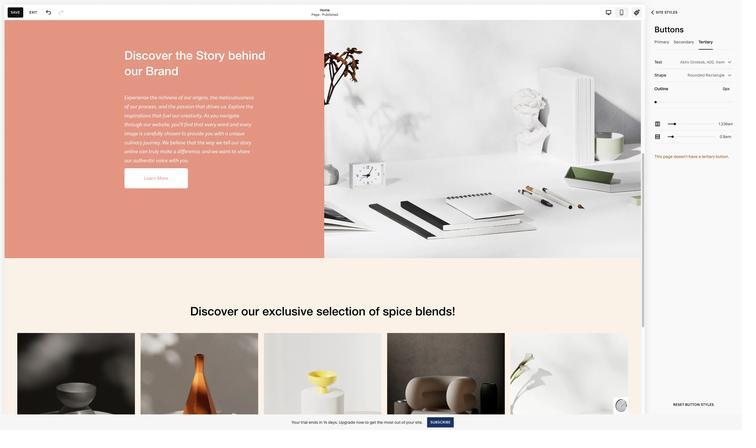 Task type: vqa. For each thing, say whether or not it's contained in the screenshot.
text box
yes



Task type: describe. For each thing, give the bounding box(es) containing it.
reset button styles
[[674, 402, 714, 407]]

rounded
[[688, 73, 705, 78]]

doesn't
[[674, 154, 688, 159]]

page
[[664, 154, 673, 159]]

out
[[395, 420, 401, 425]]

0 vertical spatial tab list
[[602, 8, 629, 17]]

this
[[655, 154, 663, 159]]

the
[[377, 420, 383, 425]]

your trial ends in 14 days. upgrade now to get the most out of your site.
[[292, 420, 423, 425]]

·
[[321, 12, 322, 17]]

tertiary
[[702, 154, 715, 159]]

tertiary button
[[699, 34, 713, 50]]

site.
[[415, 420, 423, 425]]

site
[[656, 10, 664, 14]]

a
[[699, 154, 701, 159]]

14
[[324, 420, 327, 425]]

exit button
[[26, 7, 40, 17]]

rounded rectangle
[[688, 73, 725, 78]]

page
[[312, 12, 320, 17]]

have
[[689, 154, 698, 159]]

outline element
[[655, 82, 733, 108]]

aktiv
[[681, 60, 690, 65]]

styles inside button
[[701, 402, 714, 407]]

reset button styles button
[[655, 400, 733, 410]]

secondary button
[[674, 34, 695, 50]]

trial
[[301, 420, 308, 425]]

subscribe
[[431, 420, 451, 424]]

exit
[[29, 10, 37, 14]]

1rem
[[716, 60, 725, 65]]

reset
[[674, 402, 685, 407]]

rectangle
[[706, 73, 725, 78]]

text
[[655, 60, 663, 65]]

days.
[[328, 420, 338, 425]]



Task type: locate. For each thing, give the bounding box(es) containing it.
upgrade
[[339, 420, 356, 425]]

0 horizontal spatial tab list
[[602, 8, 629, 17]]

0 vertical spatial styles
[[665, 10, 678, 14]]

button
[[686, 402, 700, 407]]

secondary
[[674, 39, 695, 44]]

1 vertical spatial tab list
[[655, 34, 733, 50]]

of
[[402, 420, 405, 425]]

this page doesn't have a tertiary button.
[[655, 154, 730, 159]]

1 vertical spatial styles
[[701, 402, 714, 407]]

published
[[322, 12, 338, 17]]

1 horizontal spatial tab list
[[655, 34, 733, 50]]

site styles button
[[646, 6, 684, 19]]

your
[[406, 420, 415, 425]]

subscribe button
[[428, 417, 454, 427]]

ends
[[309, 420, 318, 425]]

home
[[320, 8, 330, 12]]

most
[[384, 420, 394, 425]]

None text field
[[719, 134, 733, 140]]

your
[[292, 420, 300, 425]]

None range field
[[668, 118, 716, 130], [668, 130, 716, 143], [668, 118, 716, 130], [668, 130, 716, 143]]

primary button
[[655, 34, 670, 50]]

[object Object] text field
[[723, 86, 732, 92]]

to
[[365, 420, 369, 425]]

primary
[[655, 39, 670, 44]]

[object Object] range field
[[655, 96, 733, 108]]

site styles
[[656, 10, 678, 14]]

styles right site
[[665, 10, 678, 14]]

tertiary
[[699, 39, 713, 44]]

home page · published
[[312, 8, 338, 17]]

save
[[11, 10, 20, 14]]

tab list containing primary
[[655, 34, 733, 50]]

None text field
[[719, 121, 733, 127]]

0 horizontal spatial styles
[[665, 10, 678, 14]]

tab list
[[602, 8, 629, 17], [655, 34, 733, 50]]

outline
[[655, 86, 669, 91]]

get
[[370, 420, 376, 425]]

shape
[[655, 73, 667, 78]]

button.
[[716, 154, 730, 159]]

in
[[319, 420, 323, 425]]

styles
[[665, 10, 678, 14], [701, 402, 714, 407]]

styles inside button
[[665, 10, 678, 14]]

1 horizontal spatial styles
[[701, 402, 714, 407]]

styles right button
[[701, 402, 714, 407]]

save button
[[8, 7, 23, 17]]

buttons
[[655, 25, 684, 34]]

now
[[356, 420, 364, 425]]

aktiv grotesk, 400, 1rem
[[681, 60, 725, 65]]

400,
[[707, 60, 715, 65]]

grotesk,
[[691, 60, 706, 65]]



